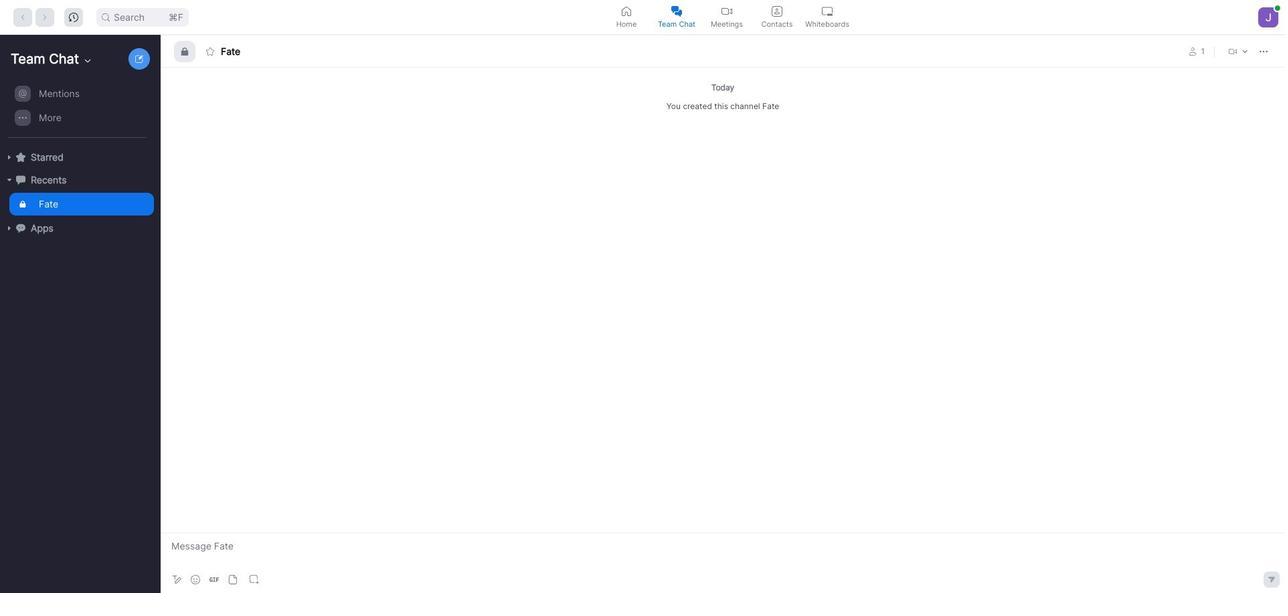 Task type: locate. For each thing, give the bounding box(es) containing it.
1 triangle right image from the top
[[5, 153, 13, 161]]

1 horizontal spatial video on image
[[1229, 47, 1237, 55]]

magnifier image
[[102, 13, 110, 21], [102, 13, 110, 21]]

home small image
[[621, 6, 632, 16], [621, 6, 632, 16]]

triangle right image inside apps tree item
[[5, 224, 13, 232]]

2 triangle right image from the top
[[5, 224, 13, 232]]

video on image right profile image
[[1229, 47, 1237, 55]]

triangle right image for apps tree item
[[5, 224, 13, 232]]

triangle right image for apps tree item
[[5, 224, 13, 232]]

triangle right image
[[5, 153, 13, 161], [5, 224, 13, 232]]

triangle right image
[[5, 153, 13, 161], [5, 176, 13, 184], [5, 176, 13, 184], [5, 224, 13, 232]]

0 horizontal spatial video on image
[[722, 6, 733, 16]]

lock locked image
[[181, 47, 189, 55], [181, 47, 189, 55]]

0 vertical spatial triangle right image
[[5, 153, 13, 161]]

tab list
[[602, 0, 853, 34]]

star image
[[206, 47, 214, 55], [206, 47, 214, 55], [16, 152, 25, 162]]

1 vertical spatial video on image
[[1229, 47, 1237, 55]]

triangle right image for the starred tree item
[[5, 153, 13, 161]]

video on image
[[722, 6, 733, 16], [1229, 47, 1237, 55]]

new image
[[135, 55, 143, 63]]

recents tree item
[[5, 169, 154, 191]]

video on image
[[722, 6, 733, 16], [1229, 47, 1237, 55]]

new image
[[135, 55, 143, 63]]

group
[[0, 82, 154, 138]]

triangle right image inside the starred tree item
[[5, 153, 13, 161]]

video on image for bottom video on image
[[1229, 47, 1237, 55]]

chat image
[[16, 175, 25, 185], [16, 175, 25, 185]]

1 vertical spatial triangle right image
[[5, 224, 13, 232]]

emoji image
[[191, 575, 200, 585], [191, 575, 200, 585]]

more options for meeting, menu button, submenu image
[[1241, 47, 1249, 55], [1241, 47, 1249, 55]]

video on image left profile contact icon
[[722, 6, 733, 16]]

video on image right profile image
[[1229, 47, 1237, 55]]

0 vertical spatial video on image
[[722, 6, 733, 16]]

profile image
[[1189, 47, 1197, 55]]

history image
[[69, 12, 78, 22]]

1 horizontal spatial video on image
[[1229, 47, 1237, 55]]

team chat image
[[672, 6, 682, 16], [672, 6, 682, 16]]

video on image left profile contact icon
[[722, 6, 733, 16]]

0 horizontal spatial video on image
[[722, 6, 733, 16]]

tree
[[0, 80, 158, 253]]

file image
[[228, 575, 238, 585], [228, 575, 238, 585]]

ellipses horizontal image
[[1260, 47, 1268, 55], [1260, 47, 1268, 55]]

chatbot image
[[16, 223, 25, 233], [16, 223, 25, 233]]

online image
[[1275, 5, 1281, 11], [1275, 5, 1281, 11]]

screenshot image
[[250, 575, 259, 585], [250, 575, 259, 585]]

1 vertical spatial video on image
[[1229, 47, 1237, 55]]



Task type: vqa. For each thing, say whether or not it's contained in the screenshot.
'e.g. Happy Crew' text field at the top of page
no



Task type: describe. For each thing, give the bounding box(es) containing it.
profile contact image
[[772, 6, 783, 16]]

format image
[[171, 574, 182, 585]]

chevron down small image
[[82, 56, 93, 66]]

triangle right image for recents tree item
[[5, 176, 13, 184]]

profile image
[[1189, 47, 1197, 55]]

history image
[[69, 12, 78, 22]]

profile contact image
[[772, 6, 783, 16]]

star image
[[16, 152, 25, 162]]

chevron down small image
[[82, 56, 93, 66]]

whiteboard small image
[[822, 6, 833, 16]]

gif image
[[210, 575, 219, 585]]

video on image for top video on image
[[722, 6, 733, 16]]

whiteboard small image
[[822, 6, 833, 16]]

apps tree item
[[5, 217, 154, 240]]

triangle right image for the starred tree item
[[5, 153, 13, 161]]

starred tree item
[[5, 146, 154, 169]]

0 vertical spatial video on image
[[722, 6, 733, 16]]

format image
[[171, 574, 182, 585]]

gif image
[[210, 575, 219, 585]]



